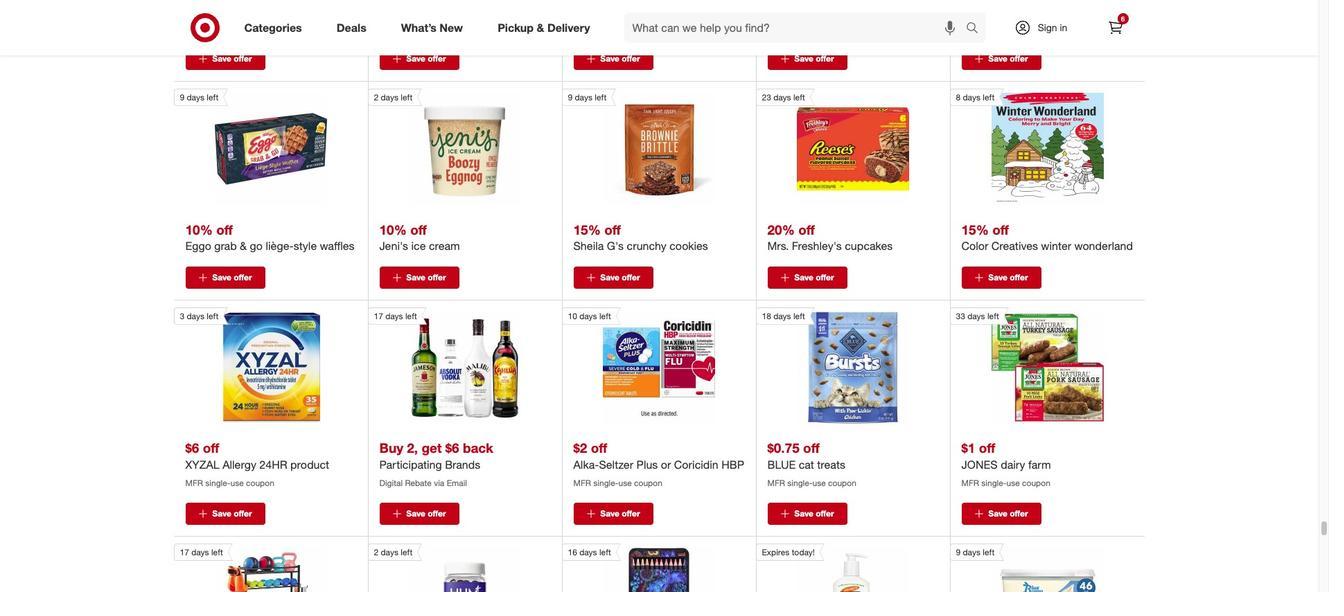 Task type: vqa. For each thing, say whether or not it's contained in the screenshot.
Hogwarts
no



Task type: locate. For each thing, give the bounding box(es) containing it.
2 days left for 1st 2 days left button
[[374, 92, 412, 102]]

16 days left
[[568, 547, 611, 558]]

9 days left button for 15% off
[[562, 88, 715, 205]]

2 10% from the left
[[379, 221, 407, 237]]

mfr down jones on the right of the page
[[962, 478, 979, 488]]

offer down freshley's
[[816, 272, 834, 283]]

33 days left
[[956, 311, 999, 321]]

0 vertical spatial &
[[1067, 6, 1074, 20]]

0 horizontal spatial 15%
[[573, 221, 601, 237]]

offer down cream
[[428, 272, 446, 283]]

1 horizontal spatial 9 days left
[[568, 92, 607, 102]]

10% inside 10% off jeni's ice cream
[[379, 221, 407, 237]]

15% up "sheila"
[[573, 221, 601, 237]]

athena 5-blade women's razor kit
[[185, 6, 352, 20]]

days
[[187, 92, 204, 102], [381, 92, 398, 102], [575, 92, 592, 102], [774, 92, 791, 102], [963, 92, 981, 102], [187, 311, 204, 321], [385, 311, 403, 321], [579, 311, 597, 321], [774, 311, 791, 321], [968, 311, 985, 321], [191, 547, 209, 558], [381, 547, 398, 558], [579, 547, 597, 558], [963, 547, 981, 558]]

$2
[[573, 440, 587, 456]]

2 horizontal spatial 9
[[956, 547, 961, 558]]

2 for 1st 2 days left button
[[374, 92, 379, 102]]

off up freshley's
[[798, 221, 815, 237]]

What can we help you find? suggestions appear below search field
[[624, 12, 969, 43]]

0 horizontal spatial 10%
[[185, 221, 213, 237]]

in
[[1060, 21, 1067, 33]]

9 days left button for 10% off
[[174, 88, 327, 205]]

creatives
[[992, 239, 1038, 253]]

mfr inside "$0.75 off blue cat treats mfr single-use coupon"
[[768, 478, 785, 488]]

waffles
[[320, 239, 354, 253]]

9
[[180, 92, 184, 102], [568, 92, 573, 102], [956, 547, 961, 558]]

off inside $1 off jones dairy farm mfr single-use coupon
[[979, 440, 995, 456]]

off up creatives
[[992, 221, 1009, 237]]

offer down allergy
[[234, 509, 252, 519]]

1 mfr from the left
[[185, 478, 203, 488]]

10
[[568, 311, 577, 321]]

dip
[[711, 6, 727, 20]]

single- down cat
[[788, 478, 813, 488]]

off inside "$0.75 off blue cat treats mfr single-use coupon"
[[803, 440, 820, 456]]

save offer up today!
[[794, 509, 834, 519]]

pur
[[962, 6, 978, 20]]

9 days left
[[180, 92, 218, 102], [568, 92, 607, 102], [956, 547, 995, 558]]

1 horizontal spatial 15%
[[962, 221, 989, 237]]

0 horizontal spatial $6
[[185, 440, 199, 456]]

2 horizontal spatial 9 days left button
[[950, 544, 1104, 593]]

$6 up the xyzal
[[185, 440, 199, 456]]

save offer button down creatives
[[962, 267, 1041, 289]]

blade
[[234, 6, 262, 20]]

3 single- from the left
[[788, 478, 813, 488]]

coupon down treats
[[828, 478, 856, 488]]

offer down treats
[[816, 509, 834, 519]]

off inside 10% off jeni's ice cream
[[410, 221, 427, 237]]

single- down jones on the right of the page
[[982, 478, 1007, 488]]

1 vertical spatial 2
[[374, 547, 379, 558]]

left for jones dairy farm
[[987, 311, 999, 321]]

0 vertical spatial 2 days left button
[[368, 88, 521, 205]]

save offer button down rebate
[[379, 503, 459, 525]]

2 2 from the top
[[374, 547, 379, 558]]

offer down "mediterranean"
[[622, 53, 640, 64]]

off for 20% off mrs. freshley's cupcakes
[[798, 221, 815, 237]]

left for participating brands
[[405, 311, 417, 321]]

g's
[[607, 239, 624, 253]]

pickup & delivery link
[[486, 12, 607, 43]]

15% inside '15% off sheila g's crunchy cookies'
[[573, 221, 601, 237]]

decocookies holiday hand- decorated message cookie button
[[768, 0, 939, 48]]

off for $6 off xyzal allergy 24hr product mfr single-use coupon
[[203, 440, 219, 456]]

4 single- from the left
[[982, 478, 1007, 488]]

days inside 'button'
[[968, 311, 985, 321]]

& left go
[[240, 239, 247, 253]]

0 horizontal spatial 17 days left button
[[174, 544, 327, 593]]

off up the xyzal
[[203, 440, 219, 456]]

jones
[[962, 458, 998, 472]]

left inside 3 days left "button"
[[207, 311, 218, 321]]

2 days left button
[[368, 88, 521, 205], [368, 544, 521, 593]]

off inside $6 off xyzal allergy 24hr product mfr single-use coupon
[[203, 440, 219, 456]]

24hr
[[259, 458, 287, 472]]

0 horizontal spatial 9 days left
[[180, 92, 218, 102]]

crunchy
[[627, 239, 667, 253]]

left inside the 8 days left button
[[983, 92, 995, 102]]

save offer down 5-
[[212, 53, 252, 64]]

1 coupon from the left
[[246, 478, 274, 488]]

2 vertical spatial &
[[240, 239, 247, 253]]

offer down dairy
[[1010, 509, 1028, 519]]

email
[[447, 478, 467, 488]]

0 horizontal spatial 17 days left
[[180, 547, 223, 558]]

use down seltzer
[[618, 478, 632, 488]]

save down freshley's
[[794, 272, 814, 283]]

sign in link
[[1002, 12, 1089, 43]]

3 mfr from the left
[[768, 478, 785, 488]]

10% up 'jeni's'
[[379, 221, 407, 237]]

use inside $6 off xyzal allergy 24hr product mfr single-use coupon
[[230, 478, 244, 488]]

single- down seltzer
[[593, 478, 619, 488]]

10 days left
[[568, 311, 611, 321]]

mfr down alka-
[[573, 478, 591, 488]]

delivery
[[547, 20, 590, 34]]

0 vertical spatial 17 days left button
[[368, 307, 521, 424]]

off for 10% off jeni's ice cream
[[410, 221, 427, 237]]

coupon inside $1 off jones dairy farm mfr single-use coupon
[[1022, 478, 1051, 488]]

10% up eggo
[[185, 221, 213, 237]]

off inside '15% off sheila g's crunchy cookies'
[[604, 221, 621, 237]]

ice
[[411, 239, 426, 253]]

17 days left for the right 17 days left button
[[374, 311, 417, 321]]

0 vertical spatial 2
[[374, 92, 379, 102]]

10% for 10% off eggo grab & go liège-style waffles
[[185, 221, 213, 237]]

1 vertical spatial 17
[[180, 547, 189, 558]]

20% off mrs. freshley's cupcakes
[[768, 221, 893, 253]]

use down treats
[[813, 478, 826, 488]]

off up ice
[[410, 221, 427, 237]]

off right '$2'
[[591, 440, 607, 456]]

search button
[[959, 12, 993, 46]]

offer down via
[[428, 509, 446, 519]]

offer down categories at left top
[[234, 53, 252, 64]]

3 use from the left
[[813, 478, 826, 488]]

what's new link
[[389, 12, 480, 43]]

use inside $1 off jones dairy farm mfr single-use coupon
[[1007, 478, 1020, 488]]

save down rebate
[[406, 509, 425, 519]]

1 horizontal spatial 10%
[[379, 221, 407, 237]]

save offer down dairy
[[988, 509, 1028, 519]]

2 15% from the left
[[962, 221, 989, 237]]

9 for 15% off
[[568, 92, 573, 102]]

athena
[[185, 6, 220, 20]]

10% inside 10% off eggo grab & go liège-style waffles
[[185, 221, 213, 237]]

18
[[762, 311, 771, 321]]

9 for 10% off
[[180, 92, 184, 102]]

15% up the color
[[962, 221, 989, 237]]

off up grab at the left top
[[216, 221, 233, 237]]

off inside 15% off color creatives winter wonderland
[[992, 221, 1009, 237]]

off for 15% off sheila g's crunchy cookies
[[604, 221, 621, 237]]

save offer
[[212, 53, 252, 64], [406, 53, 446, 64], [600, 53, 640, 64], [794, 53, 834, 64], [988, 53, 1028, 64], [212, 272, 252, 283], [406, 272, 446, 283], [600, 272, 640, 283], [794, 272, 834, 283], [988, 272, 1028, 283], [212, 509, 252, 519], [406, 509, 446, 519], [600, 509, 640, 519], [794, 509, 834, 519], [988, 509, 1028, 519]]

expires today!
[[762, 547, 815, 558]]

days inside button
[[774, 92, 791, 102]]

days for xyzal allergy 24hr product
[[187, 311, 204, 321]]

4 mfr from the left
[[962, 478, 979, 488]]

or
[[661, 458, 671, 472]]

left for eggo grab & go liège-style waffles
[[207, 92, 218, 102]]

1 2 days left from the top
[[374, 92, 412, 102]]

save down 5-
[[212, 53, 231, 64]]

offer down the g's
[[622, 272, 640, 283]]

categories
[[244, 20, 302, 34]]

save offer down the g's
[[600, 272, 640, 283]]

deals link
[[325, 12, 384, 43]]

1 vertical spatial 17 days left button
[[174, 544, 327, 593]]

off up jones on the right of the page
[[979, 440, 995, 456]]

2 days left
[[374, 92, 412, 102], [374, 547, 412, 558]]

new
[[440, 20, 463, 34]]

pickup & delivery
[[498, 20, 590, 34]]

offer
[[234, 53, 252, 64], [428, 53, 446, 64], [622, 53, 640, 64], [816, 53, 834, 64], [1010, 53, 1028, 64], [234, 272, 252, 283], [428, 272, 446, 283], [622, 272, 640, 283], [816, 272, 834, 283], [1010, 272, 1028, 283], [234, 509, 252, 519], [428, 509, 446, 519], [622, 509, 640, 519], [816, 509, 834, 519], [1010, 509, 1028, 519]]

single-
[[205, 478, 230, 488], [593, 478, 619, 488], [788, 478, 813, 488], [982, 478, 1007, 488]]

razor
[[312, 6, 337, 20]]

single- inside $2 off alka-seltzer plus or coricidin hbp mfr single-use coupon
[[593, 478, 619, 488]]

17 days left button
[[368, 307, 521, 424], [174, 544, 327, 593]]

left inside 23 days left button
[[793, 92, 805, 102]]

eggo
[[185, 239, 211, 253]]

1 horizontal spatial $6
[[445, 440, 459, 456]]

15%
[[573, 221, 601, 237], [962, 221, 989, 237]]

2,
[[407, 440, 418, 456]]

decocookies holiday hand- decorated message cookie
[[768, 6, 905, 34]]

left inside 18 days left "button"
[[793, 311, 805, 321]]

peppermint
[[1007, 6, 1064, 20]]

brands
[[445, 458, 480, 472]]

save down allergy
[[212, 509, 231, 519]]

0 vertical spatial 2 days left
[[374, 92, 412, 102]]

0 vertical spatial 17
[[374, 311, 383, 321]]

offer down message on the top of the page
[[816, 53, 834, 64]]

1 $6 from the left
[[185, 440, 199, 456]]

use down allergy
[[230, 478, 244, 488]]

save offer button down freshley's
[[768, 267, 847, 289]]

1 15% from the left
[[573, 221, 601, 237]]

1 horizontal spatial 17
[[374, 311, 383, 321]]

save up 16 days left
[[600, 509, 619, 519]]

15% inside 15% off color creatives winter wonderland
[[962, 221, 989, 237]]

use down dairy
[[1007, 478, 1020, 488]]

3 coupon from the left
[[828, 478, 856, 488]]

0 vertical spatial 17 days left
[[374, 311, 417, 321]]

10%
[[185, 221, 213, 237], [379, 221, 407, 237]]

save offer button up today!
[[768, 503, 847, 525]]

mfr down the blue
[[768, 478, 785, 488]]

& up in
[[1067, 6, 1074, 20]]

mfr down the xyzal
[[185, 478, 203, 488]]

save
[[212, 53, 231, 64], [406, 53, 425, 64], [600, 53, 619, 64], [794, 53, 814, 64], [988, 53, 1008, 64], [212, 272, 231, 283], [406, 272, 425, 283], [600, 272, 619, 283], [794, 272, 814, 283], [988, 272, 1008, 283], [212, 509, 231, 519], [406, 509, 425, 519], [600, 509, 619, 519], [794, 509, 814, 519], [988, 509, 1008, 519]]

1 vertical spatial 17 days left
[[180, 547, 223, 558]]

save down the g's
[[600, 272, 619, 283]]

single- down the xyzal
[[205, 478, 230, 488]]

single- inside $6 off xyzal allergy 24hr product mfr single-use coupon
[[205, 478, 230, 488]]

2 coupon from the left
[[634, 478, 662, 488]]

0 horizontal spatial &
[[240, 239, 247, 253]]

0 horizontal spatial 9 days left button
[[174, 88, 327, 205]]

3 days left button
[[174, 307, 327, 424]]

23 days left button
[[756, 88, 909, 205]]

left inside 33 days left 'button'
[[987, 311, 999, 321]]

off up the g's
[[604, 221, 621, 237]]

$6 inside $6 off xyzal allergy 24hr product mfr single-use coupon
[[185, 440, 199, 456]]

1 vertical spatial 2 days left button
[[368, 544, 521, 593]]

coupon inside $6 off xyzal allergy 24hr product mfr single-use coupon
[[246, 478, 274, 488]]

winter
[[1041, 239, 1072, 253]]

33
[[956, 311, 965, 321]]

cookies
[[670, 239, 708, 253]]

1 vertical spatial &
[[537, 20, 544, 34]]

2 mfr from the left
[[573, 478, 591, 488]]

offer down sign in link
[[1010, 53, 1028, 64]]

left
[[207, 92, 218, 102], [401, 92, 412, 102], [595, 92, 607, 102], [793, 92, 805, 102], [983, 92, 995, 102], [207, 311, 218, 321], [405, 311, 417, 321], [599, 311, 611, 321], [793, 311, 805, 321], [987, 311, 999, 321], [211, 547, 223, 558], [401, 547, 412, 558], [599, 547, 611, 558], [983, 547, 995, 558]]

blue
[[768, 458, 796, 472]]

1 horizontal spatial 9 days left button
[[562, 88, 715, 205]]

1 single- from the left
[[205, 478, 230, 488]]

1 vertical spatial 2 days left
[[374, 547, 412, 558]]

save offer down freshley's
[[794, 272, 834, 283]]

coupon down 24hr
[[246, 478, 274, 488]]

20%
[[768, 221, 795, 237]]

2 use from the left
[[618, 478, 632, 488]]

kit
[[340, 6, 352, 20]]

0 horizontal spatial 9
[[180, 92, 184, 102]]

$0.75
[[768, 440, 800, 456]]

save offer down "what's new"
[[406, 53, 446, 64]]

offer down what's new link
[[428, 53, 446, 64]]

search
[[959, 22, 993, 36]]

save offer button
[[185, 48, 265, 70], [379, 48, 459, 70], [573, 48, 653, 70], [768, 48, 847, 70], [962, 48, 1041, 70], [185, 267, 265, 289], [379, 267, 459, 289], [573, 267, 653, 289], [768, 267, 847, 289], [962, 267, 1041, 289], [185, 503, 265, 525], [379, 503, 459, 525], [573, 503, 653, 525], [768, 503, 847, 525], [962, 503, 1041, 525]]

coupon down farm
[[1022, 478, 1051, 488]]

what's new
[[401, 20, 463, 34]]

left inside 10 days left button
[[599, 311, 611, 321]]

off inside 20% off mrs. freshley's cupcakes
[[798, 221, 815, 237]]

use inside "$0.75 off blue cat treats mfr single-use coupon"
[[813, 478, 826, 488]]

off inside $2 off alka-seltzer plus or coricidin hbp mfr single-use coupon
[[591, 440, 607, 456]]

save down 'sabra'
[[600, 53, 619, 64]]

17 days left for the bottommost 17 days left button
[[180, 547, 223, 558]]

pur gum peppermint & spearmint bag
[[962, 6, 1127, 34]]

$6 up brands
[[445, 440, 459, 456]]

coupon down plus
[[634, 478, 662, 488]]

& right pickup
[[537, 20, 544, 34]]

$6 off xyzal allergy 24hr product mfr single-use coupon
[[185, 440, 329, 488]]

offer down seltzer
[[622, 509, 640, 519]]

1 2 from the top
[[374, 92, 379, 102]]

2 2 days left from the top
[[374, 547, 412, 558]]

2 horizontal spatial &
[[1067, 6, 1074, 20]]

rebate
[[405, 478, 432, 488]]

1 horizontal spatial &
[[537, 20, 544, 34]]

4 coupon from the left
[[1022, 478, 1051, 488]]

2 $6 from the left
[[445, 440, 459, 456]]

alka-
[[573, 458, 599, 472]]

save down grab at the left top
[[212, 272, 231, 283]]

buy 2, get $6 back participating brands digital rebate via email
[[379, 440, 493, 488]]

1 horizontal spatial 9
[[568, 92, 573, 102]]

4 use from the left
[[1007, 478, 1020, 488]]

0 horizontal spatial 17
[[180, 547, 189, 558]]

1 10% from the left
[[185, 221, 213, 237]]

1 horizontal spatial 17 days left
[[374, 311, 417, 321]]

2 single- from the left
[[593, 478, 619, 488]]

off inside 10% off eggo grab & go liège-style waffles
[[216, 221, 233, 237]]

hbp
[[722, 458, 744, 472]]

participating
[[379, 458, 442, 472]]

women's
[[265, 6, 309, 20]]

save offer down rebate
[[406, 509, 446, 519]]

1 use from the left
[[230, 478, 244, 488]]

17 days left
[[374, 311, 417, 321], [180, 547, 223, 558]]

save offer button down ice
[[379, 267, 459, 289]]

9 days left for 15%
[[568, 92, 607, 102]]

2 days left for first 2 days left button from the bottom of the page
[[374, 547, 412, 558]]

& inside pur gum peppermint & spearmint bag
[[1067, 6, 1074, 20]]

off up cat
[[803, 440, 820, 456]]



Task type: describe. For each thing, give the bounding box(es) containing it.
save offer button up 16 days left
[[573, 503, 653, 525]]

coupon inside "$0.75 off blue cat treats mfr single-use coupon"
[[828, 478, 856, 488]]

16
[[568, 547, 577, 558]]

left for color creatives winter wonderland
[[983, 92, 995, 102]]

save offer button down 5-
[[185, 48, 265, 70]]

expires
[[762, 547, 790, 558]]

10% off jeni's ice cream
[[379, 221, 460, 253]]

sign in
[[1038, 21, 1067, 33]]

save offer down the search "button"
[[988, 53, 1028, 64]]

days for jones dairy farm
[[968, 311, 985, 321]]

days for blue cat treats
[[774, 311, 791, 321]]

9 days left for 10%
[[180, 92, 218, 102]]

days for mrs. freshley's cupcakes
[[774, 92, 791, 102]]

8 days left button
[[950, 88, 1104, 205]]

save offer button down 'sabra'
[[573, 48, 653, 70]]

color
[[962, 239, 988, 253]]

$6 inside buy 2, get $6 back participating brands digital rebate via email
[[445, 440, 459, 456]]

17 for the right 17 days left button
[[374, 311, 383, 321]]

offer down creatives
[[1010, 272, 1028, 283]]

sabra mediterranean garlic dip
[[573, 6, 727, 20]]

left for xyzal allergy 24hr product
[[207, 311, 218, 321]]

left for sheila g's crunchy cookies
[[595, 92, 607, 102]]

1 2 days left button from the top
[[368, 88, 521, 205]]

save offer down allergy
[[212, 509, 252, 519]]

allergy
[[223, 458, 256, 472]]

what's
[[401, 20, 437, 34]]

days for alka-seltzer plus or coricidin hbp
[[579, 311, 597, 321]]

cream
[[429, 239, 460, 253]]

left for alka-seltzer plus or coricidin hbp
[[599, 311, 611, 321]]

grab
[[214, 239, 237, 253]]

wonderland
[[1075, 239, 1133, 253]]

save offer button down grab at the left top
[[185, 267, 265, 289]]

& inside 10% off eggo grab & go liège-style waffles
[[240, 239, 247, 253]]

days for color creatives winter wonderland
[[963, 92, 981, 102]]

days inside 'button'
[[579, 547, 597, 558]]

off for 10% off eggo grab & go liège-style waffles
[[216, 221, 233, 237]]

days for sheila g's crunchy cookies
[[575, 92, 592, 102]]

pur gum peppermint & spearmint bag button
[[962, 0, 1133, 48]]

freshley's
[[792, 239, 842, 253]]

15% off color creatives winter wonderland
[[962, 221, 1133, 253]]

17 for the bottommost 17 days left button
[[180, 547, 189, 558]]

mfr inside $1 off jones dairy farm mfr single-use coupon
[[962, 478, 979, 488]]

single- inside $1 off jones dairy farm mfr single-use coupon
[[982, 478, 1007, 488]]

off for $0.75 off blue cat treats mfr single-use coupon
[[803, 440, 820, 456]]

coricidin
[[674, 458, 718, 472]]

$1
[[962, 440, 975, 456]]

save offer button down the search "button"
[[962, 48, 1041, 70]]

save offer button down what's
[[379, 48, 459, 70]]

10 days left button
[[562, 307, 715, 424]]

athena 5-blade women's razor kit button
[[185, 0, 357, 34]]

seltzer
[[599, 458, 634, 472]]

get
[[422, 440, 442, 456]]

farm
[[1028, 458, 1051, 472]]

buy
[[379, 440, 403, 456]]

1 horizontal spatial 17 days left button
[[368, 307, 521, 424]]

days for participating brands
[[385, 311, 403, 321]]

3
[[180, 311, 184, 321]]

left inside 16 days left 'button'
[[599, 547, 611, 558]]

23 days left
[[762, 92, 805, 102]]

days for eggo grab & go liège-style waffles
[[187, 92, 204, 102]]

15% off sheila g's crunchy cookies
[[573, 221, 708, 253]]

mrs.
[[768, 239, 789, 253]]

save down the search "button"
[[988, 53, 1008, 64]]

hand-
[[876, 6, 905, 20]]

save offer down ice
[[406, 272, 446, 283]]

save offer down "mediterranean"
[[600, 53, 640, 64]]

15% for 15% off color creatives winter wonderland
[[962, 221, 989, 237]]

16 days left button
[[562, 544, 715, 593]]

left for jeni's ice cream
[[401, 92, 412, 102]]

gum
[[982, 6, 1004, 20]]

5-
[[223, 6, 234, 20]]

style
[[294, 239, 317, 253]]

sheila
[[573, 239, 604, 253]]

save offer button down what can we help you find? suggestions appear below search field
[[768, 48, 847, 70]]

15% for 15% off sheila g's crunchy cookies
[[573, 221, 601, 237]]

message
[[821, 20, 866, 34]]

18 days left
[[762, 311, 805, 321]]

left for mrs. freshley's cupcakes
[[793, 92, 805, 102]]

save offer button down the g's
[[573, 267, 653, 289]]

save offer down creatives
[[988, 272, 1028, 283]]

cupcakes
[[845, 239, 893, 253]]

$1 off jones dairy farm mfr single-use coupon
[[962, 440, 1051, 488]]

single- inside "$0.75 off blue cat treats mfr single-use coupon"
[[788, 478, 813, 488]]

bag
[[962, 20, 980, 34]]

coupon inside $2 off alka-seltzer plus or coricidin hbp mfr single-use coupon
[[634, 478, 662, 488]]

product
[[290, 458, 329, 472]]

save offer down seltzer
[[600, 509, 640, 519]]

6
[[1121, 15, 1125, 23]]

via
[[434, 478, 444, 488]]

dairy
[[1001, 458, 1025, 472]]

save down $1 off jones dairy farm mfr single-use coupon
[[988, 509, 1008, 519]]

left for blue cat treats
[[793, 311, 805, 321]]

save up today!
[[794, 509, 814, 519]]

10% for 10% off jeni's ice cream
[[379, 221, 407, 237]]

treats
[[817, 458, 845, 472]]

off for 15% off color creatives winter wonderland
[[992, 221, 1009, 237]]

off for $1 off jones dairy farm mfr single-use coupon
[[979, 440, 995, 456]]

back
[[463, 440, 493, 456]]

garlic
[[681, 6, 708, 20]]

18 days left button
[[756, 307, 909, 424]]

cookie
[[870, 20, 903, 34]]

cat
[[799, 458, 814, 472]]

save down what's
[[406, 53, 425, 64]]

save down ice
[[406, 272, 425, 283]]

use inside $2 off alka-seltzer plus or coricidin hbp mfr single-use coupon
[[618, 478, 632, 488]]

$2 off alka-seltzer plus or coricidin hbp mfr single-use coupon
[[573, 440, 744, 488]]

2 for first 2 days left button from the bottom of the page
[[374, 547, 379, 558]]

mfr inside $2 off alka-seltzer plus or coricidin hbp mfr single-use coupon
[[573, 478, 591, 488]]

categories link
[[233, 12, 319, 43]]

spearmint
[[1077, 6, 1127, 20]]

6 link
[[1100, 12, 1131, 43]]

2 2 days left button from the top
[[368, 544, 521, 593]]

sabra mediterranean garlic dip button
[[573, 0, 745, 34]]

2 horizontal spatial 9 days left
[[956, 547, 995, 558]]

jeni's
[[379, 239, 408, 253]]

10% off eggo grab & go liège-style waffles
[[185, 221, 354, 253]]

off for $2 off alka-seltzer plus or coricidin hbp mfr single-use coupon
[[591, 440, 607, 456]]

save offer button down allergy
[[185, 503, 265, 525]]

digital
[[379, 478, 403, 488]]

decorated
[[768, 20, 818, 34]]

save offer down grab at the left top
[[212, 272, 252, 283]]

save offer down what can we help you find? suggestions appear below search field
[[794, 53, 834, 64]]

today!
[[792, 547, 815, 558]]

save down what can we help you find? suggestions appear below search field
[[794, 53, 814, 64]]

3 days left
[[180, 311, 218, 321]]

save down creatives
[[988, 272, 1008, 283]]

23
[[762, 92, 771, 102]]

xyzal
[[185, 458, 219, 472]]

days for jeni's ice cream
[[381, 92, 398, 102]]

mfr inside $6 off xyzal allergy 24hr product mfr single-use coupon
[[185, 478, 203, 488]]

save offer button down $1 off jones dairy farm mfr single-use coupon
[[962, 503, 1041, 525]]

offer down go
[[234, 272, 252, 283]]

plus
[[637, 458, 658, 472]]

deals
[[337, 20, 366, 34]]

sabra
[[573, 6, 603, 20]]



